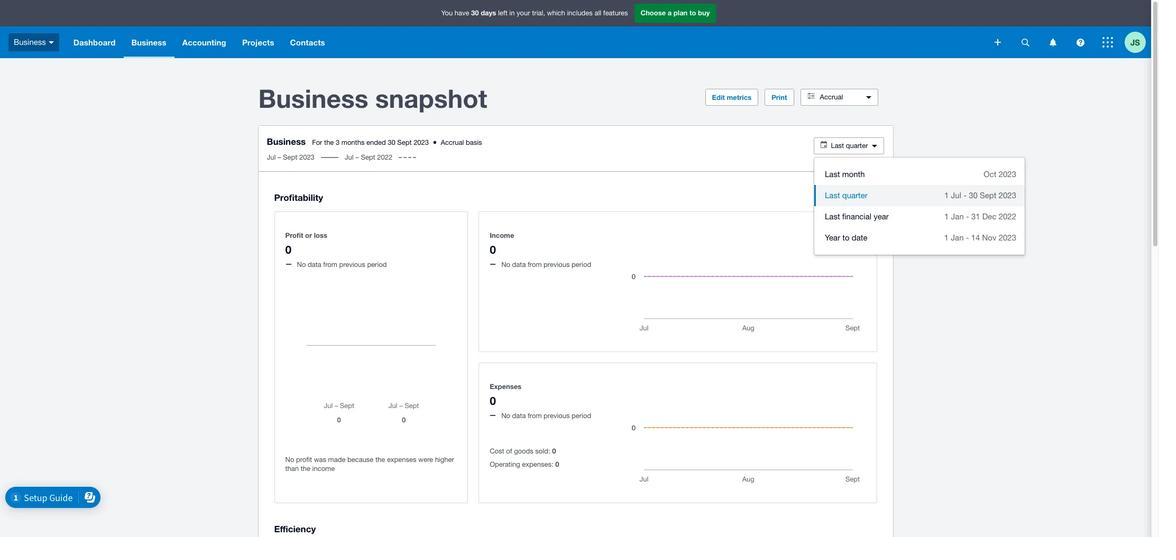 Task type: locate. For each thing, give the bounding box(es) containing it.
last quarter down last month
[[825, 191, 868, 200]]

- left 14
[[966, 233, 970, 242]]

no down profit or loss 0
[[297, 261, 306, 269]]

have
[[455, 9, 470, 17]]

choose a plan to buy
[[641, 9, 710, 17]]

0 vertical spatial 1
[[945, 191, 949, 200]]

quarter
[[846, 142, 868, 150], [843, 191, 868, 200]]

to
[[690, 9, 696, 17], [843, 233, 850, 242]]

0 horizontal spatial the
[[301, 465, 311, 473]]

jan left the '31'
[[952, 212, 964, 221]]

navigation containing dashboard
[[66, 26, 988, 58]]

0 horizontal spatial 2022
[[377, 153, 393, 161]]

-
[[964, 191, 967, 200], [967, 212, 970, 221], [966, 233, 970, 242]]

the left the 3 on the left
[[324, 139, 334, 147]]

last for oct 2023
[[825, 170, 840, 179]]

0 inside expenses 0
[[490, 395, 496, 408]]

svg image
[[1103, 37, 1114, 48], [1022, 38, 1030, 46], [995, 39, 1002, 45], [49, 41, 54, 44]]

0 horizontal spatial 30
[[388, 139, 396, 147]]

1
[[945, 191, 949, 200], [945, 212, 949, 221], [945, 233, 949, 242]]

plan
[[674, 9, 688, 17]]

business snapshot
[[258, 83, 487, 113]]

0 vertical spatial -
[[964, 191, 967, 200]]

1 horizontal spatial business button
[[124, 26, 174, 58]]

expenses
[[387, 456, 417, 464]]

0 down profit at the top left of the page
[[285, 243, 292, 256]]

income
[[312, 465, 335, 473]]

last down last month
[[825, 191, 840, 200]]

30 right ended
[[388, 139, 396, 147]]

31
[[972, 212, 981, 221]]

metrics
[[727, 93, 752, 102]]

1 vertical spatial 30
[[388, 139, 396, 147]]

last quarter button
[[814, 138, 885, 154]]

last
[[831, 142, 844, 150], [825, 170, 840, 179], [825, 191, 840, 200], [825, 212, 840, 221]]

0 horizontal spatial svg image
[[1050, 38, 1057, 46]]

1 – from the left
[[278, 153, 281, 161]]

sept right ended
[[397, 139, 412, 147]]

1 horizontal spatial 2022
[[999, 212, 1017, 221]]

0 vertical spatial accrual
[[820, 93, 843, 101]]

last quarter up month
[[831, 142, 868, 150]]

expenses
[[490, 382, 522, 391]]

1 vertical spatial jan
[[951, 233, 964, 242]]

2 vertical spatial 30
[[969, 191, 978, 200]]

1 up 1 jan - 31 dec 2022
[[945, 191, 949, 200]]

1 jul - 30 sept 2023
[[945, 191, 1017, 200]]

accrual up last quarter popup button
[[820, 93, 843, 101]]

2 horizontal spatial jul
[[952, 191, 962, 200]]

to right year at the top right
[[843, 233, 850, 242]]

last for 1 jul - 30 sept 2023
[[825, 191, 840, 200]]

0 vertical spatial to
[[690, 9, 696, 17]]

last up last month
[[831, 142, 844, 150]]

1 vertical spatial 1
[[945, 212, 949, 221]]

– down months
[[356, 153, 359, 161]]

1 vertical spatial to
[[843, 233, 850, 242]]

jan for 1 jan - 31 dec 2022
[[952, 212, 964, 221]]

0 inside "income 0"
[[490, 243, 496, 256]]

no down "income 0"
[[502, 261, 511, 269]]

quarter down month
[[843, 191, 868, 200]]

no data from previous period up sold:
[[502, 412, 592, 420]]

buy
[[698, 9, 710, 17]]

0 down expenses
[[490, 395, 496, 408]]

to left buy
[[690, 9, 696, 17]]

accrual left basis
[[441, 139, 464, 147]]

2 vertical spatial -
[[966, 233, 970, 242]]

because
[[348, 456, 374, 464]]

1 horizontal spatial to
[[843, 233, 850, 242]]

- for 14
[[966, 233, 970, 242]]

operating
[[490, 461, 520, 469]]

1 vertical spatial last quarter
[[825, 191, 868, 200]]

svg image
[[1050, 38, 1057, 46], [1077, 38, 1085, 46]]

2 vertical spatial 1
[[945, 233, 949, 242]]

0 vertical spatial 30
[[471, 9, 479, 17]]

no
[[297, 261, 306, 269], [502, 261, 511, 269], [502, 412, 511, 420], [285, 456, 294, 464]]

cost of goods sold: 0 operating expenses: 0
[[490, 447, 559, 469]]

1 horizontal spatial svg image
[[1077, 38, 1085, 46]]

business
[[14, 37, 46, 46], [131, 38, 167, 47], [258, 83, 368, 113], [267, 136, 306, 147]]

0 down income
[[490, 243, 496, 256]]

1 vertical spatial quarter
[[843, 191, 868, 200]]

expenses:
[[522, 461, 554, 469]]

last quarter inside the 'period' list box
[[825, 191, 868, 200]]

0 horizontal spatial jul
[[267, 153, 276, 161]]

for
[[312, 139, 322, 147]]

no down expenses 0
[[502, 412, 511, 420]]

banner
[[0, 0, 1152, 58]]

nov
[[983, 233, 997, 242]]

1 jan from the top
[[952, 212, 964, 221]]

expenses 0
[[490, 382, 522, 408]]

oct 2023
[[984, 170, 1017, 179]]

0 horizontal spatial –
[[278, 153, 281, 161]]

2 – from the left
[[356, 153, 359, 161]]

jan left 14
[[951, 233, 964, 242]]

– up profitability
[[278, 153, 281, 161]]

sold:
[[536, 448, 551, 456]]

navigation
[[66, 26, 988, 58]]

2022
[[377, 153, 393, 161], [999, 212, 1017, 221]]

0 vertical spatial jan
[[952, 212, 964, 221]]

last up year at the top right
[[825, 212, 840, 221]]

no data from previous period down "income 0"
[[502, 261, 592, 269]]

jul up 1 jan - 31 dec 2022
[[952, 191, 962, 200]]

2 jan from the top
[[951, 233, 964, 242]]

banner containing js
[[0, 0, 1152, 58]]

1 left 14
[[945, 233, 949, 242]]

1 svg image from the left
[[1050, 38, 1057, 46]]

2023 right ended
[[414, 139, 429, 147]]

data down profit or loss 0
[[308, 261, 322, 269]]

1 horizontal spatial –
[[356, 153, 359, 161]]

2023 down for at the left
[[299, 153, 315, 161]]

1 vertical spatial 2022
[[999, 212, 1017, 221]]

print
[[772, 93, 788, 102]]

group
[[815, 158, 1025, 255]]

–
[[278, 153, 281, 161], [356, 153, 359, 161]]

30 right have
[[471, 9, 479, 17]]

from
[[323, 261, 337, 269], [528, 261, 542, 269], [528, 412, 542, 420]]

the down profit
[[301, 465, 311, 473]]

1 left the '31'
[[945, 212, 949, 221]]

last for 1 jan - 31 dec 2022
[[825, 212, 840, 221]]

accounting button
[[174, 26, 234, 58]]

print button
[[765, 89, 794, 106]]

1 vertical spatial the
[[376, 456, 385, 464]]

1 horizontal spatial accrual
[[820, 93, 843, 101]]

no up "than"
[[285, 456, 294, 464]]

last quarter
[[831, 142, 868, 150], [825, 191, 868, 200]]

data for expenses 0
[[512, 412, 526, 420]]

features
[[604, 9, 628, 17]]

1 vertical spatial -
[[967, 212, 970, 221]]

30
[[471, 9, 479, 17], [388, 139, 396, 147], [969, 191, 978, 200]]

1 jan - 31 dec 2022
[[945, 212, 1017, 221]]

0 horizontal spatial business button
[[0, 26, 66, 58]]

data down "income 0"
[[512, 261, 526, 269]]

- up 1 jan - 31 dec 2022
[[964, 191, 967, 200]]

the
[[324, 139, 334, 147], [376, 456, 385, 464], [301, 465, 311, 473]]

2022 down ended
[[377, 153, 393, 161]]

the right because
[[376, 456, 385, 464]]

your
[[517, 9, 530, 17]]

– for sept 2022
[[356, 153, 359, 161]]

previous
[[339, 261, 365, 269], [544, 261, 570, 269], [544, 412, 570, 420]]

0 vertical spatial the
[[324, 139, 334, 147]]

from for income 0
[[528, 261, 542, 269]]

1 horizontal spatial the
[[324, 139, 334, 147]]

in
[[510, 9, 515, 17]]

last financial year
[[825, 212, 889, 221]]

1 horizontal spatial 30
[[471, 9, 479, 17]]

0
[[285, 243, 292, 256], [490, 243, 496, 256], [490, 395, 496, 408], [552, 447, 556, 456], [556, 460, 559, 469]]

0 vertical spatial last quarter
[[831, 142, 868, 150]]

from for expenses 0
[[528, 412, 542, 420]]

efficiency
[[274, 524, 316, 535]]

2 vertical spatial the
[[301, 465, 311, 473]]

jul down months
[[345, 153, 354, 161]]

no for profit or loss 0
[[297, 261, 306, 269]]

last inside popup button
[[831, 142, 844, 150]]

last left month
[[825, 170, 840, 179]]

jul – sept 2023
[[267, 153, 315, 161]]

2023
[[414, 139, 429, 147], [299, 153, 315, 161], [999, 170, 1017, 179], [999, 191, 1017, 200], [999, 233, 1017, 242]]

financial
[[843, 212, 872, 221]]

no data from previous period
[[297, 261, 387, 269], [502, 261, 592, 269], [502, 412, 592, 420]]

1 horizontal spatial jul
[[345, 153, 354, 161]]

0 horizontal spatial to
[[690, 9, 696, 17]]

period
[[367, 261, 387, 269], [572, 261, 592, 269], [572, 412, 592, 420]]

0 horizontal spatial accrual
[[441, 139, 464, 147]]

made
[[328, 456, 346, 464]]

group containing last month
[[815, 158, 1025, 255]]

2 horizontal spatial 30
[[969, 191, 978, 200]]

sept up profitability
[[283, 153, 298, 161]]

sept up the "dec"
[[980, 191, 997, 200]]

choose
[[641, 9, 666, 17]]

None field
[[814, 157, 1026, 256]]

higher
[[435, 456, 454, 464]]

0 vertical spatial quarter
[[846, 142, 868, 150]]

1 business button from the left
[[0, 26, 66, 58]]

basis
[[466, 139, 482, 147]]

jan for 1 jan - 14 nov 2023
[[951, 233, 964, 242]]

year to date
[[825, 233, 868, 242]]

quarter up month
[[846, 142, 868, 150]]

no data from previous period down loss
[[297, 261, 387, 269]]

2022 inside the 'period' list box
[[999, 212, 1017, 221]]

jul up profitability
[[267, 153, 276, 161]]

all
[[595, 9, 602, 17]]

sept
[[397, 139, 412, 147], [283, 153, 298, 161], [361, 153, 375, 161], [980, 191, 997, 200]]

days
[[481, 9, 496, 17]]

snapshot
[[376, 83, 487, 113]]

30 up the '31'
[[969, 191, 978, 200]]

2 horizontal spatial the
[[376, 456, 385, 464]]

2022 right the "dec"
[[999, 212, 1017, 221]]

30 inside banner
[[471, 9, 479, 17]]

jan
[[952, 212, 964, 221], [951, 233, 964, 242]]

previous for profit or loss 0
[[339, 261, 365, 269]]

data down expenses 0
[[512, 412, 526, 420]]

- left the '31'
[[967, 212, 970, 221]]

jul
[[267, 153, 276, 161], [345, 153, 354, 161], [952, 191, 962, 200]]



Task type: describe. For each thing, give the bounding box(es) containing it.
jul – sept 2022
[[345, 153, 393, 161]]

of
[[506, 448, 512, 456]]

– for sept 2023
[[278, 153, 281, 161]]

30 inside the 'period' list box
[[969, 191, 978, 200]]

loss
[[314, 231, 327, 240]]

profitability
[[274, 192, 323, 203]]

quarter inside popup button
[[846, 142, 868, 150]]

income
[[490, 231, 514, 240]]

no data from previous period for income 0
[[502, 261, 592, 269]]

month
[[843, 170, 865, 179]]

includes
[[567, 9, 593, 17]]

period for expenses 0
[[572, 412, 592, 420]]

last quarter inside popup button
[[831, 142, 868, 150]]

a
[[668, 9, 672, 17]]

accrual button
[[801, 89, 879, 106]]

2023 down oct 2023
[[999, 191, 1017, 200]]

previous for income 0
[[544, 261, 570, 269]]

you
[[442, 9, 453, 17]]

group inside field
[[815, 158, 1025, 255]]

edit metrics
[[712, 93, 752, 102]]

no for income 0
[[502, 261, 511, 269]]

period for income 0
[[572, 261, 592, 269]]

previous for expenses 0
[[544, 412, 570, 420]]

you have 30 days left in your trial, which includes all features
[[442, 9, 628, 17]]

oct
[[984, 170, 997, 179]]

no data from previous period for profit or loss 0
[[297, 261, 387, 269]]

period list box
[[815, 158, 1025, 255]]

which
[[547, 9, 565, 17]]

year
[[874, 212, 889, 221]]

1 vertical spatial accrual
[[441, 139, 464, 147]]

projects button
[[234, 26, 282, 58]]

goods
[[514, 448, 534, 456]]

no inside no profit was made because the expenses were higher than the income
[[285, 456, 294, 464]]

edit metrics button
[[706, 89, 759, 106]]

income 0
[[490, 231, 514, 256]]

navigation inside banner
[[66, 26, 988, 58]]

1 for 1 jul - 30 sept 2023
[[945, 191, 949, 200]]

dashboard link
[[66, 26, 124, 58]]

months
[[342, 139, 365, 147]]

data for income 0
[[512, 261, 526, 269]]

contacts
[[290, 38, 325, 47]]

period for profit or loss 0
[[367, 261, 387, 269]]

cost
[[490, 448, 505, 456]]

quarter inside the 'period' list box
[[843, 191, 868, 200]]

date
[[852, 233, 868, 242]]

profit or loss 0
[[285, 231, 327, 256]]

0 inside profit or loss 0
[[285, 243, 292, 256]]

dashboard
[[73, 38, 116, 47]]

jul inside the 'period' list box
[[952, 191, 962, 200]]

year
[[825, 233, 841, 242]]

1 for 1 jan - 14 nov 2023
[[945, 233, 949, 242]]

was
[[314, 456, 326, 464]]

data for profit or loss 0
[[308, 261, 322, 269]]

from for profit or loss 0
[[323, 261, 337, 269]]

profit
[[285, 231, 303, 240]]

- for 30
[[964, 191, 967, 200]]

edit
[[712, 93, 725, 102]]

to inside the 'period' list box
[[843, 233, 850, 242]]

3
[[336, 139, 340, 147]]

profit
[[296, 456, 312, 464]]

jul for jul – sept 2023
[[267, 153, 276, 161]]

1 for 1 jan - 31 dec 2022
[[945, 212, 949, 221]]

were
[[419, 456, 433, 464]]

ended
[[367, 139, 386, 147]]

2023 right oct
[[999, 170, 1017, 179]]

- for 31
[[967, 212, 970, 221]]

dec
[[983, 212, 997, 221]]

none field containing last month
[[814, 157, 1026, 256]]

2023 right nov
[[999, 233, 1017, 242]]

0 right expenses:
[[556, 460, 559, 469]]

than
[[285, 465, 299, 473]]

projects
[[242, 38, 274, 47]]

no for expenses 0
[[502, 412, 511, 420]]

or
[[305, 231, 312, 240]]

for the 3 months ended 30 sept 2023  ●  accrual basis
[[312, 139, 482, 147]]

last month
[[825, 170, 865, 179]]

0 vertical spatial 2022
[[377, 153, 393, 161]]

contacts button
[[282, 26, 333, 58]]

sept down ended
[[361, 153, 375, 161]]

js
[[1131, 37, 1141, 47]]

no profit was made because the expenses were higher than the income
[[285, 456, 454, 473]]

jul for jul – sept 2022
[[345, 153, 354, 161]]

trial,
[[532, 9, 545, 17]]

1 jan - 14 nov 2023
[[945, 233, 1017, 242]]

14
[[972, 233, 981, 242]]

2 svg image from the left
[[1077, 38, 1085, 46]]

accrual inside popup button
[[820, 93, 843, 101]]

sept inside the 'period' list box
[[980, 191, 997, 200]]

0 right sold:
[[552, 447, 556, 456]]

left
[[498, 9, 508, 17]]

to inside banner
[[690, 9, 696, 17]]

no data from previous period for expenses 0
[[502, 412, 592, 420]]

js button
[[1125, 26, 1152, 58]]

accounting
[[182, 38, 226, 47]]

2 business button from the left
[[124, 26, 174, 58]]



Task type: vqa. For each thing, say whether or not it's contained in the screenshot.
bottommost -
yes



